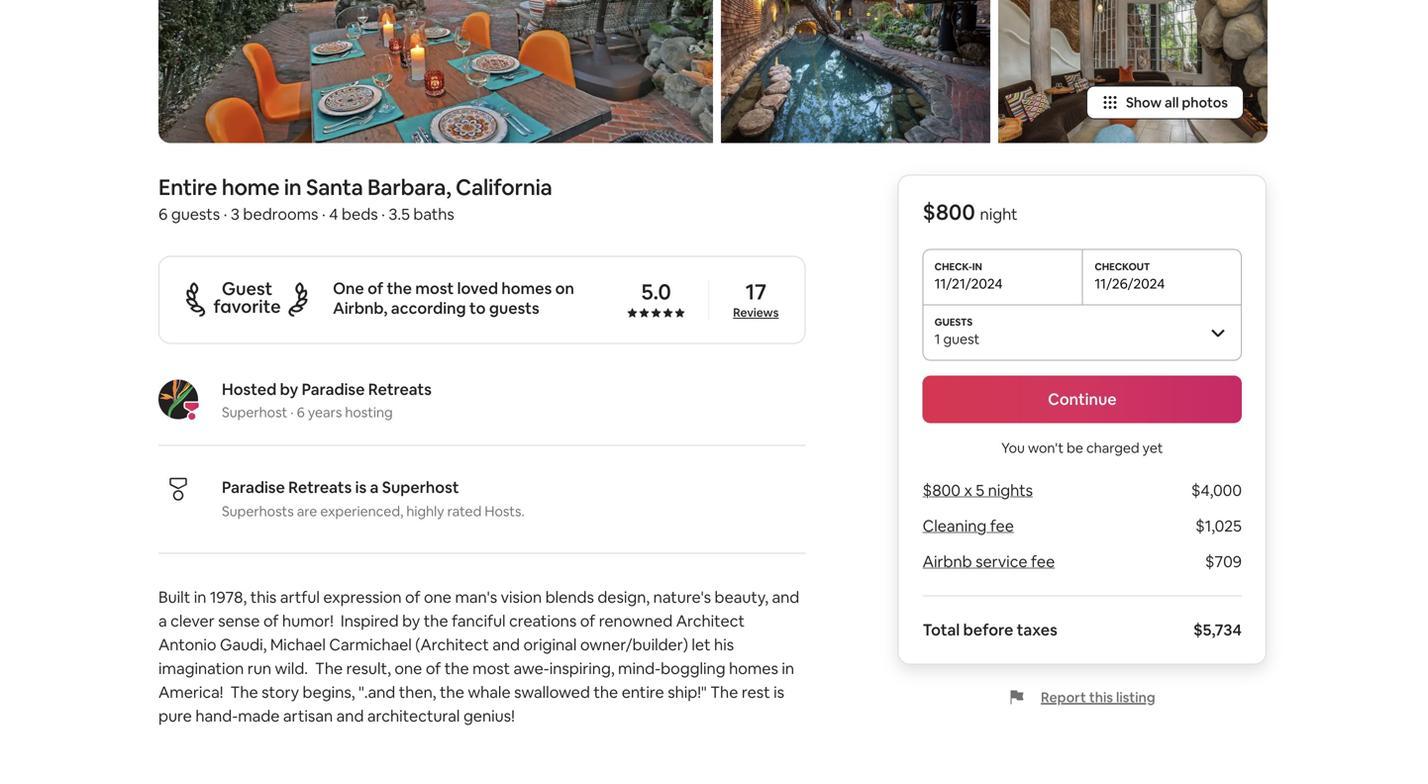Task type: vqa. For each thing, say whether or not it's contained in the screenshot.
Yucca Valley, California 113 miles away Nov 1 – 6 $550 night
no



Task type: locate. For each thing, give the bounding box(es) containing it.
the up (architect
[[424, 611, 448, 631]]

most up whale
[[473, 658, 510, 679]]

0 vertical spatial homes
[[502, 278, 552, 298]]

this
[[250, 587, 277, 607], [1089, 689, 1113, 707]]

1 vertical spatial this
[[1089, 689, 1113, 707]]

nights
[[988, 480, 1033, 500]]

paradise up superhosts
[[222, 477, 285, 498]]

fee
[[990, 516, 1014, 536], [1031, 551, 1055, 572]]

and right beauty,
[[772, 587, 800, 607]]

the lap pool flows into the "tail" - the detached guest house image
[[721, 0, 990, 143]]

of inside the one of the most loved homes on airbnb, according to guests
[[368, 278, 383, 298]]

of down blends
[[580, 611, 595, 631]]

and
[[772, 587, 800, 607], [493, 635, 520, 655], [336, 706, 364, 726]]

architect
[[676, 611, 745, 631]]

1 vertical spatial guests
[[489, 298, 539, 318]]

is inside paradise retreats is a superhost superhosts are experienced, highly rated hosts.
[[355, 477, 367, 498]]

0 horizontal spatial superhost
[[222, 403, 287, 421]]

report this listing
[[1041, 689, 1155, 707]]

homes
[[502, 278, 552, 298], [729, 658, 778, 679]]

highly
[[406, 502, 444, 520]]

guests down the entire
[[171, 204, 220, 224]]

0 horizontal spatial by
[[280, 379, 298, 399]]

·
[[224, 204, 227, 224], [322, 204, 326, 224], [381, 204, 385, 224], [291, 403, 294, 421]]

one of the most loved homes on airbnb, according to guests
[[333, 278, 574, 318]]

michael
[[270, 635, 326, 655]]

11/26/2024
[[1095, 275, 1165, 292]]

show all photos button
[[1087, 85, 1244, 119]]

home
[[222, 173, 280, 201]]

0 vertical spatial by
[[280, 379, 298, 399]]

0 horizontal spatial a
[[158, 611, 167, 631]]

$1,025
[[1196, 516, 1242, 536]]

2 $800 from the top
[[923, 480, 961, 500]]

architectural
[[367, 706, 460, 726]]

2 vertical spatial and
[[336, 706, 364, 726]]

most left loved on the top left
[[415, 278, 454, 298]]

6 inside 'hosted by paradise retreats superhost · 6 years hosting'
[[297, 403, 305, 421]]

artisan
[[283, 706, 333, 726]]

guests inside entire home in santa barbara, california 6 guests · 3 bedrooms · 4 beds · 3.5 baths
[[171, 204, 220, 224]]

by right hosted
[[280, 379, 298, 399]]

one left man's
[[424, 587, 452, 607]]

· left "3.5" at the top left of the page
[[381, 204, 385, 224]]

1 vertical spatial and
[[493, 635, 520, 655]]

0 vertical spatial fee
[[990, 516, 1014, 536]]

5.0
[[641, 278, 671, 306]]

design,
[[598, 587, 650, 607]]

1 horizontal spatial and
[[493, 635, 520, 655]]

$800 for $800 night
[[923, 198, 975, 226]]

0 vertical spatial is
[[355, 477, 367, 498]]

fee right "service" in the right of the page
[[1031, 551, 1055, 572]]

airbnb,
[[333, 298, 388, 318]]

5
[[976, 480, 985, 500]]

0 vertical spatial guests
[[171, 204, 220, 224]]

airbnb
[[923, 551, 972, 572]]

airbnb service fee
[[923, 551, 1055, 572]]

hosted by paradise retreats superhost · 6 years hosting
[[222, 379, 432, 421]]

homes left on
[[502, 278, 552, 298]]

0 vertical spatial 6
[[158, 204, 168, 224]]

according
[[391, 298, 466, 318]]

$800 left night on the top of the page
[[923, 198, 975, 226]]

1 vertical spatial is
[[774, 682, 785, 703]]

6 for hosted
[[297, 403, 305, 421]]

1 vertical spatial homes
[[729, 658, 778, 679]]

a down built
[[158, 611, 167, 631]]

hand-
[[195, 706, 238, 726]]

on
[[555, 278, 574, 298]]

0 horizontal spatial most
[[415, 278, 454, 298]]

in inside entire home in santa barbara, california 6 guests · 3 bedrooms · 4 beds · 3.5 baths
[[284, 173, 302, 201]]

(architect
[[415, 635, 489, 655]]

swallowed
[[514, 682, 590, 703]]

sense
[[218, 611, 260, 631]]

1 horizontal spatial retreats
[[368, 379, 432, 399]]

of
[[368, 278, 383, 298], [405, 587, 420, 607], [263, 611, 279, 631], [580, 611, 595, 631], [426, 658, 441, 679]]

0 vertical spatial retreats
[[368, 379, 432, 399]]

0 horizontal spatial paradise
[[222, 477, 285, 498]]

the left rest
[[710, 682, 738, 703]]

1 horizontal spatial most
[[473, 658, 510, 679]]

is
[[355, 477, 367, 498], [774, 682, 785, 703]]

superhost inside 'hosted by paradise retreats superhost · 6 years hosting'
[[222, 403, 287, 421]]

6
[[158, 204, 168, 224], [297, 403, 305, 421]]

the down (architect
[[445, 658, 469, 679]]

this up sense
[[250, 587, 277, 607]]

1 horizontal spatial is
[[774, 682, 785, 703]]

the up made
[[230, 682, 258, 703]]

the up begins,
[[315, 658, 343, 679]]

6 down the entire
[[158, 204, 168, 224]]

0 vertical spatial in
[[284, 173, 302, 201]]

superhosts
[[222, 502, 294, 520]]

beds
[[342, 204, 378, 224]]

1 horizontal spatial fee
[[1031, 551, 1055, 572]]

boggling
[[661, 658, 726, 679]]

homes up rest
[[729, 658, 778, 679]]

beauty,
[[715, 587, 769, 607]]

1 horizontal spatial guests
[[489, 298, 539, 318]]

report
[[1041, 689, 1086, 707]]

by right inspired
[[402, 611, 420, 631]]

run
[[247, 658, 271, 679]]

one
[[424, 587, 452, 607], [395, 658, 422, 679]]

0 horizontal spatial is
[[355, 477, 367, 498]]

homes inside built in 1978, this artful expression of one man's vision blends design, nature's beauty, and a clever sense of humor!  inspired by the fanciful creations of renowned architect antonio gaudi, michael carmichael (architect and original owner/builder) let his imagination run wild.  the result, one of the most awe-inspiring, mind-boggling homes in america!  the story begins, ".and then, the whale swallowed the entire ship!" the rest is pure hand-made artisan and architectural genius!
[[729, 658, 778, 679]]

is up experienced,
[[355, 477, 367, 498]]

inspired
[[341, 611, 399, 631]]

humor!
[[282, 611, 334, 631]]

6 left years
[[297, 403, 305, 421]]

1 horizontal spatial homes
[[729, 658, 778, 679]]

story
[[262, 682, 299, 703]]

and up the awe-
[[493, 635, 520, 655]]

begins,
[[303, 682, 355, 703]]

1 horizontal spatial the
[[315, 658, 343, 679]]

paradise
[[302, 379, 365, 399], [222, 477, 285, 498]]

one up then,
[[395, 658, 422, 679]]

original
[[523, 635, 577, 655]]

all
[[1165, 93, 1179, 111]]

0 vertical spatial a
[[370, 477, 379, 498]]

1 vertical spatial paradise
[[222, 477, 285, 498]]

rest
[[742, 682, 770, 703]]

homes inside the one of the most loved homes on airbnb, according to guests
[[502, 278, 552, 298]]

paradise up years
[[302, 379, 365, 399]]

1 vertical spatial retreats
[[288, 477, 352, 498]]

0 vertical spatial superhost
[[222, 403, 287, 421]]

this inside built in 1978, this artful expression of one man's vision blends design, nature's beauty, and a clever sense of humor!  inspired by the fanciful creations of renowned architect antonio gaudi, michael carmichael (architect and original owner/builder) let his imagination run wild.  the result, one of the most awe-inspiring, mind-boggling homes in america!  the story begins, ".and then, the whale swallowed the entire ship!" the rest is pure hand-made artisan and architectural genius!
[[250, 587, 277, 607]]

retreats
[[368, 379, 432, 399], [288, 477, 352, 498]]

artful
[[280, 587, 320, 607]]

0 vertical spatial this
[[250, 587, 277, 607]]

· left years
[[291, 403, 294, 421]]

retreats up hosting
[[368, 379, 432, 399]]

the front patio is lit well and so peaceful image
[[158, 0, 713, 143]]

1 horizontal spatial one
[[424, 587, 452, 607]]

guests inside the one of the most loved homes on airbnb, according to guests
[[489, 298, 539, 318]]

6 inside entire home in santa barbara, california 6 guests · 3 bedrooms · 4 beds · 3.5 baths
[[158, 204, 168, 224]]

inspiring,
[[549, 658, 615, 679]]

superhost
[[222, 403, 287, 421], [382, 477, 459, 498]]

built in 1978, this artful expression of one man's vision blends design, nature's beauty, and a clever sense of humor!  inspired by the fanciful creations of renowned architect antonio gaudi, michael carmichael (architect and original owner/builder) let his imagination run wild.  the result, one of the most awe-inspiring, mind-boggling homes in america!  the story begins, ".and then, the whale swallowed the entire ship!" the rest is pure hand-made artisan and architectural genius!
[[158, 587, 803, 726]]

0 horizontal spatial guests
[[171, 204, 220, 224]]

1 horizontal spatial in
[[284, 173, 302, 201]]

guest
[[222, 277, 273, 300]]

1 vertical spatial $800
[[923, 480, 961, 500]]

retreats inside 'hosted by paradise retreats superhost · 6 years hosting'
[[368, 379, 432, 399]]

1 vertical spatial one
[[395, 658, 422, 679]]

report this listing button
[[1009, 689, 1155, 707]]

0 horizontal spatial fee
[[990, 516, 1014, 536]]

charged
[[1087, 439, 1140, 457]]

0 vertical spatial most
[[415, 278, 454, 298]]

0 vertical spatial $800
[[923, 198, 975, 226]]

1 horizontal spatial a
[[370, 477, 379, 498]]

california
[[456, 173, 552, 201]]

superhost inside paradise retreats is a superhost superhosts are experienced, highly rated hosts.
[[382, 477, 459, 498]]

entire
[[158, 173, 217, 201]]

cleaning fee button
[[923, 516, 1014, 536]]

and down begins,
[[336, 706, 364, 726]]

total
[[923, 620, 960, 640]]

this left listing at the bottom right
[[1089, 689, 1113, 707]]

the
[[315, 658, 343, 679], [230, 682, 258, 703], [710, 682, 738, 703]]

1 vertical spatial in
[[194, 587, 206, 607]]

1 horizontal spatial by
[[402, 611, 420, 631]]

a up experienced,
[[370, 477, 379, 498]]

imagination
[[158, 658, 244, 679]]

by
[[280, 379, 298, 399], [402, 611, 420, 631]]

0 horizontal spatial retreats
[[288, 477, 352, 498]]

show all photos
[[1126, 93, 1228, 111]]

1 guest
[[935, 330, 980, 348]]

is right rest
[[774, 682, 785, 703]]

1 $800 from the top
[[923, 198, 975, 226]]

3
[[231, 204, 240, 224]]

0 vertical spatial one
[[424, 587, 452, 607]]

$800 left x
[[923, 480, 961, 500]]

guests right to
[[489, 298, 539, 318]]

you won't be charged yet
[[1001, 439, 1163, 457]]

17 reviews
[[733, 278, 779, 320]]

of right one
[[368, 278, 383, 298]]

0 horizontal spatial this
[[250, 587, 277, 607]]

superhost up highly
[[382, 477, 459, 498]]

1 vertical spatial a
[[158, 611, 167, 631]]

1 vertical spatial most
[[473, 658, 510, 679]]

2 horizontal spatial the
[[710, 682, 738, 703]]

2 horizontal spatial and
[[772, 587, 800, 607]]

by inside built in 1978, this artful expression of one man's vision blends design, nature's beauty, and a clever sense of humor!  inspired by the fanciful creations of renowned architect antonio gaudi, michael carmichael (architect and original owner/builder) let his imagination run wild.  the result, one of the most awe-inspiring, mind-boggling homes in america!  the story begins, ".and then, the whale swallowed the entire ship!" the rest is pure hand-made artisan and architectural genius!
[[402, 611, 420, 631]]

1 vertical spatial by
[[402, 611, 420, 631]]

".and
[[359, 682, 395, 703]]

0 horizontal spatial 6
[[158, 204, 168, 224]]

the right one
[[387, 278, 412, 298]]

paradise retreats is a superhost superhosts are experienced, highly rated hosts.
[[222, 477, 525, 520]]

0 horizontal spatial one
[[395, 658, 422, 679]]

superhost down hosted
[[222, 403, 287, 421]]

the right then,
[[440, 682, 464, 703]]

0 vertical spatial paradise
[[302, 379, 365, 399]]

a inside built in 1978, this artful expression of one man's vision blends design, nature's beauty, and a clever sense of humor!  inspired by the fanciful creations of renowned architect antonio gaudi, michael carmichael (architect and original owner/builder) let his imagination run wild.  the result, one of the most awe-inspiring, mind-boggling homes in america!  the story begins, ".and then, the whale swallowed the entire ship!" the rest is pure hand-made artisan and architectural genius!
[[158, 611, 167, 631]]

1 vertical spatial superhost
[[382, 477, 459, 498]]

won't
[[1028, 439, 1064, 457]]

1 vertical spatial 6
[[297, 403, 305, 421]]

1 horizontal spatial superhost
[[382, 477, 459, 498]]

by inside 'hosted by paradise retreats superhost · 6 years hosting'
[[280, 379, 298, 399]]

· inside 'hosted by paradise retreats superhost · 6 years hosting'
[[291, 403, 294, 421]]

fee up "service" in the right of the page
[[990, 516, 1014, 536]]

2 vertical spatial in
[[782, 658, 794, 679]]

0 horizontal spatial homes
[[502, 278, 552, 298]]

guests
[[171, 204, 220, 224], [489, 298, 539, 318]]

0 horizontal spatial and
[[336, 706, 364, 726]]

1 horizontal spatial 6
[[297, 403, 305, 421]]

0 horizontal spatial in
[[194, 587, 206, 607]]

1 horizontal spatial paradise
[[302, 379, 365, 399]]

retreats up the are
[[288, 477, 352, 498]]

clever
[[171, 611, 215, 631]]



Task type: describe. For each thing, give the bounding box(es) containing it.
wild.
[[275, 658, 308, 679]]

airbnb service fee button
[[923, 551, 1055, 572]]

0 vertical spatial and
[[772, 587, 800, 607]]

is inside built in 1978, this artful expression of one man's vision blends design, nature's beauty, and a clever sense of humor!  inspired by the fanciful creations of renowned architect antonio gaudi, michael carmichael (architect and original owner/builder) let his imagination run wild.  the result, one of the most awe-inspiring, mind-boggling homes in america!  the story begins, ".and then, the whale swallowed the entire ship!" the rest is pure hand-made artisan and architectural genius!
[[774, 682, 785, 703]]

carmichael
[[329, 635, 412, 655]]

guest
[[943, 330, 980, 348]]

paradise inside 'hosted by paradise retreats superhost · 6 years hosting'
[[302, 379, 365, 399]]

are
[[297, 502, 317, 520]]

entire home in santa barbara, california 6 guests · 3 bedrooms · 4 beds · 3.5 baths
[[158, 173, 552, 224]]

· left 4 at the left top of the page
[[322, 204, 326, 224]]

x
[[964, 480, 972, 500]]

you
[[1001, 439, 1025, 457]]

gaudi,
[[220, 635, 267, 655]]

night
[[980, 204, 1018, 224]]

$800 x 5 nights button
[[923, 480, 1033, 500]]

then,
[[399, 682, 436, 703]]

creations
[[509, 611, 577, 631]]

fanciful
[[452, 611, 506, 631]]

a inside paradise retreats is a superhost superhosts are experienced, highly rated hosts.
[[370, 477, 379, 498]]

superhost for hosted by paradise retreats
[[222, 403, 287, 421]]

mind-
[[618, 658, 661, 679]]

genius!
[[463, 706, 515, 726]]

$800 for $800 x 5 nights
[[923, 480, 961, 500]]

the 2nd floor living room image
[[998, 0, 1268, 143]]

$5,734
[[1193, 620, 1242, 640]]

host profile picture image
[[158, 380, 198, 419]]

the inside the one of the most loved homes on airbnb, according to guests
[[387, 278, 412, 298]]

vision
[[501, 587, 542, 607]]

guest favorite
[[213, 277, 281, 318]]

ship!"
[[668, 682, 707, 703]]

2 horizontal spatial in
[[782, 658, 794, 679]]

of up then,
[[426, 658, 441, 679]]

paradise inside paradise retreats is a superhost superhosts are experienced, highly rated hosts.
[[222, 477, 285, 498]]

17
[[746, 278, 767, 306]]

0 horizontal spatial the
[[230, 682, 258, 703]]

awe-
[[514, 658, 549, 679]]

show
[[1126, 93, 1162, 111]]

of right expression
[[405, 587, 420, 607]]

hosts.
[[485, 502, 525, 520]]

total before taxes
[[923, 620, 1058, 640]]

hosted
[[222, 379, 277, 399]]

continue
[[1048, 389, 1117, 409]]

yet
[[1143, 439, 1163, 457]]

1
[[935, 330, 940, 348]]

superhost for paradise retreats is a superhost
[[382, 477, 459, 498]]

most inside the one of the most loved homes on airbnb, according to guests
[[415, 278, 454, 298]]

barbara,
[[367, 173, 451, 201]]

one
[[333, 278, 364, 298]]

listing
[[1116, 689, 1155, 707]]

years
[[308, 403, 342, 421]]

6 for entire
[[158, 204, 168, 224]]

be
[[1067, 439, 1084, 457]]

retreats inside paradise retreats is a superhost superhosts are experienced, highly rated hosts.
[[288, 477, 352, 498]]

continue button
[[923, 376, 1242, 423]]

$4,000
[[1191, 480, 1242, 500]]

to
[[469, 298, 486, 318]]

$800 x 5 nights
[[923, 480, 1033, 500]]

cleaning fee
[[923, 516, 1014, 536]]

let
[[692, 635, 711, 655]]

loved
[[457, 278, 498, 298]]

4
[[329, 204, 338, 224]]

service
[[976, 551, 1028, 572]]

1 vertical spatial fee
[[1031, 551, 1055, 572]]

whale
[[468, 682, 511, 703]]

$709
[[1205, 551, 1242, 572]]

antonio
[[158, 635, 216, 655]]

the down inspiring, at left bottom
[[594, 682, 618, 703]]

of right sense
[[263, 611, 279, 631]]

1978,
[[210, 587, 247, 607]]

built
[[158, 587, 190, 607]]

blends
[[545, 587, 594, 607]]

1 horizontal spatial this
[[1089, 689, 1113, 707]]

3.5
[[389, 204, 410, 224]]

photos
[[1182, 93, 1228, 111]]

favorite
[[213, 295, 281, 318]]

taxes
[[1017, 620, 1058, 640]]

santa
[[306, 173, 363, 201]]

rated
[[447, 502, 482, 520]]

bedrooms
[[243, 204, 318, 224]]

pure
[[158, 706, 192, 726]]

most inside built in 1978, this artful expression of one man's vision blends design, nature's beauty, and a clever sense of humor!  inspired by the fanciful creations of renowned architect antonio gaudi, michael carmichael (architect and original owner/builder) let his imagination run wild.  the result, one of the most awe-inspiring, mind-boggling homes in america!  the story begins, ".and then, the whale swallowed the entire ship!" the rest is pure hand-made artisan and architectural genius!
[[473, 658, 510, 679]]

· left 3
[[224, 204, 227, 224]]

baths
[[413, 204, 454, 224]]

experienced,
[[320, 502, 403, 520]]

america!
[[158, 682, 223, 703]]

made
[[238, 706, 280, 726]]

his
[[714, 635, 734, 655]]



